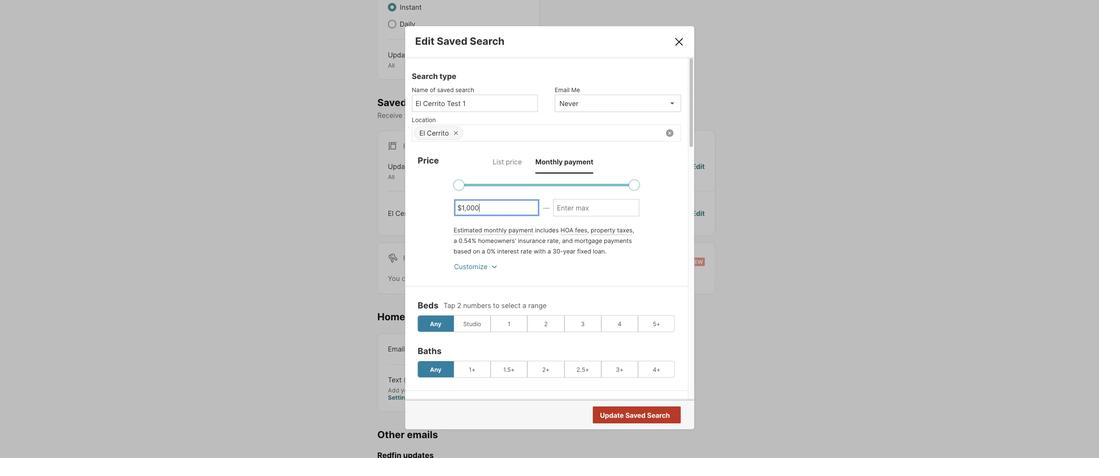 Task type: describe. For each thing, give the bounding box(es) containing it.
tap 2 numbers to select a range
[[444, 302, 547, 310]]

sale
[[419, 142, 436, 151]]

home tours
[[378, 311, 433, 323]]

edit saved search element
[[415, 35, 664, 48]]

Instant radio
[[388, 3, 397, 11]]

search for edit saved search
[[470, 35, 505, 48]]

a left 30-
[[548, 248, 551, 255]]

can
[[402, 274, 414, 283]]

email me
[[555, 86, 580, 94]]

1 horizontal spatial payment
[[565, 158, 594, 166]]

settings
[[388, 394, 413, 401]]

location element
[[412, 112, 677, 125]]

30-
[[553, 248, 563, 255]]

1 vertical spatial searches
[[459, 274, 489, 283]]

mortgage
[[575, 237, 603, 245]]

results
[[647, 412, 670, 420]]

monthly
[[484, 227, 507, 234]]

taxes
[[618, 227, 633, 234]]

interest
[[498, 248, 519, 255]]

name of saved search element
[[412, 82, 534, 95]]

homeowners'
[[478, 237, 517, 245]]

monthly
[[536, 158, 563, 166]]

all for the top edit button
[[388, 62, 395, 69]]

price
[[506, 158, 522, 166]]

with
[[534, 248, 546, 255]]

fees
[[576, 227, 588, 234]]

update inside the update saved search button
[[600, 411, 624, 420]]

while
[[491, 274, 508, 283]]

0 % interest rate with a 30-year fixed loan.
[[487, 248, 607, 255]]

payments
[[604, 237, 632, 245]]

for sale
[[403, 142, 436, 151]]

price
[[418, 156, 439, 166]]

, a
[[454, 227, 635, 245]]

monthly payment
[[536, 158, 594, 166]]

Studio checkbox
[[454, 316, 491, 333]]

of
[[430, 86, 436, 94]]

daily
[[400, 20, 416, 28]]

el cerrito
[[420, 129, 449, 138]]

a left 'range'
[[523, 302, 527, 310]]

instant
[[400, 3, 422, 11]]

email for email me
[[555, 86, 570, 94]]

2 vertical spatial edit button
[[692, 208, 705, 219]]

a inside , a
[[454, 237, 457, 245]]

1 vertical spatial %
[[491, 248, 496, 255]]

tap
[[444, 302, 456, 310]]

0 horizontal spatial 1
[[435, 209, 438, 218]]

no results button
[[626, 407, 680, 424]]

customize
[[454, 263, 488, 271]]

loan.
[[593, 248, 607, 255]]

notifications
[[426, 111, 465, 120]]

update saved search button
[[593, 407, 681, 424]]

receive
[[378, 111, 403, 120]]

(sms)
[[404, 376, 423, 384]]

3
[[581, 321, 585, 328]]

range
[[529, 302, 547, 310]]

5+
[[653, 321, 661, 328]]

searching
[[510, 274, 541, 283]]

studio
[[464, 321, 482, 328]]

edit inside dialog
[[415, 35, 435, 48]]

filters.
[[570, 111, 589, 120]]

3+ radio
[[602, 361, 639, 378]]

numbers
[[464, 302, 492, 310]]

el for el cerrito
[[420, 129, 425, 138]]

saved inside saved searches receive timely notifications based on your preferred search filters.
[[378, 97, 407, 108]]

Enter min text field
[[458, 204, 536, 212]]

select
[[502, 302, 521, 310]]

1 types from the top
[[414, 51, 431, 59]]

update types all for the middle edit button
[[388, 162, 431, 181]]

me
[[572, 86, 580, 94]]

create
[[415, 274, 436, 283]]

fixed
[[578, 248, 592, 255]]

add
[[388, 387, 400, 394]]

edit saved search dialog
[[405, 26, 695, 458]]

saved
[[437, 86, 454, 94]]

search inside dialog
[[456, 86, 475, 94]]

maximum price slider
[[629, 180, 640, 191]]

for for for rent
[[403, 254, 417, 262]]

baths
[[418, 347, 442, 357]]

email me element
[[555, 82, 677, 95]]

home
[[378, 311, 406, 323]]

3+
[[616, 366, 624, 373]]

list price element
[[493, 150, 522, 174]]

saved right create
[[438, 274, 457, 283]]

1 , from the left
[[588, 227, 590, 234]]

2 types from the top
[[414, 162, 431, 171]]

edit saved search
[[415, 35, 505, 48]]

account
[[464, 387, 489, 394]]

add your phone number in
[[388, 387, 464, 394]]

saved up type
[[437, 35, 468, 48]]

—
[[543, 204, 550, 212]]

based inside saved searches receive timely notifications based on your preferred search filters.
[[467, 111, 487, 120]]

list price
[[493, 158, 522, 166]]

other emails
[[378, 429, 438, 441]]

% homeowners' insurance rate, and mortgage payments based on a
[[454, 237, 632, 255]]

update for the middle edit button
[[388, 162, 412, 171]]

test
[[420, 209, 433, 218]]

1 vertical spatial edit button
[[692, 162, 705, 181]]

for
[[543, 274, 551, 283]]

on inside % homeowners' insurance rate, and mortgage payments based on a
[[473, 248, 480, 255]]



Task type: locate. For each thing, give the bounding box(es) containing it.
timely
[[405, 111, 424, 120]]

no left results
[[636, 412, 646, 420]]

1 horizontal spatial no
[[636, 412, 646, 420]]

4+
[[653, 366, 661, 373]]

1 vertical spatial el
[[388, 209, 394, 218]]

option group
[[418, 316, 676, 333], [418, 361, 676, 378]]

any for 1+
[[430, 366, 442, 373]]

0 horizontal spatial ,
[[588, 227, 590, 234]]

includes
[[535, 227, 559, 234]]

0 horizontal spatial your
[[401, 387, 414, 394]]

None search field
[[464, 125, 681, 142]]

cerrito up sale
[[427, 129, 449, 138]]

no emails
[[627, 209, 658, 218]]

2 vertical spatial search
[[648, 411, 670, 420]]

types up search type
[[414, 51, 431, 59]]

1+ radio
[[454, 361, 491, 378]]

a left 0
[[482, 248, 486, 255]]

Name of saved search text field
[[416, 100, 535, 108]]

on
[[489, 111, 497, 120], [473, 248, 480, 255]]

1 inside checkbox
[[508, 321, 511, 328]]

% down homeowners'
[[491, 248, 496, 255]]

update for the top edit button
[[388, 51, 412, 59]]

payment
[[565, 158, 594, 166], [509, 227, 534, 234]]

1 vertical spatial 2
[[545, 321, 548, 328]]

cerrito for el cerrito test 1
[[396, 209, 418, 218]]

2 down 'range'
[[545, 321, 548, 328]]

email
[[555, 86, 570, 94], [388, 345, 405, 353]]

1 for from the top
[[403, 142, 417, 151]]

a inside % homeowners' insurance rate, and mortgage payments based on a
[[482, 248, 486, 255]]

your
[[499, 111, 513, 120], [401, 387, 414, 394]]

cerrito inside the edit saved search dialog
[[427, 129, 449, 138]]

Any checkbox
[[418, 316, 454, 333]]

0 horizontal spatial no
[[627, 209, 636, 218]]

property
[[591, 227, 616, 234]]

4 checkbox
[[602, 316, 639, 333]]

rent
[[419, 254, 437, 262]]

1 horizontal spatial ,
[[633, 227, 635, 234]]

for left sale
[[403, 142, 417, 151]]

0 vertical spatial payment
[[565, 158, 594, 166]]

el
[[420, 129, 425, 138], [388, 209, 394, 218]]

searches down the of
[[409, 97, 454, 108]]

based down the 0.54
[[454, 248, 472, 255]]

2 update types all from the top
[[388, 162, 431, 181]]

0 vertical spatial edit button
[[517, 50, 529, 69]]

0 vertical spatial 2
[[458, 302, 462, 310]]

1 vertical spatial based
[[454, 248, 472, 255]]

0 horizontal spatial el
[[388, 209, 394, 218]]

search up name of saved search text field
[[456, 86, 475, 94]]

no up taxes
[[627, 209, 636, 218]]

%
[[472, 237, 477, 245], [491, 248, 496, 255]]

2 for from the top
[[403, 254, 417, 262]]

searches
[[409, 97, 454, 108], [459, 274, 489, 283]]

2+
[[543, 366, 550, 373]]

0 vertical spatial any
[[430, 321, 442, 328]]

no inside no results button
[[636, 412, 646, 420]]

1 horizontal spatial 2
[[545, 321, 548, 328]]

searches down customize
[[459, 274, 489, 283]]

cerrito left "test" in the left of the page
[[396, 209, 418, 218]]

search inside saved searches receive timely notifications based on your preferred search filters.
[[546, 111, 568, 120]]

0 horizontal spatial payment
[[509, 227, 534, 234]]

4+ radio
[[639, 361, 676, 378]]

Daily radio
[[388, 20, 397, 28]]

account settings
[[388, 387, 489, 401]]

1
[[435, 209, 438, 218], [508, 321, 511, 328]]

based inside % homeowners' insurance rate, and mortgage payments based on a
[[454, 248, 472, 255]]

to
[[493, 302, 500, 310]]

number
[[434, 387, 456, 394]]

update types all
[[388, 51, 431, 69], [388, 162, 431, 181]]

rate,
[[548, 237, 561, 245]]

based
[[467, 111, 487, 120], [454, 248, 472, 255]]

no for no results
[[636, 412, 646, 420]]

on left 0
[[473, 248, 480, 255]]

1 horizontal spatial 1
[[508, 321, 511, 328]]

1 all from the top
[[388, 62, 395, 69]]

1 horizontal spatial emails
[[638, 209, 658, 218]]

1 horizontal spatial your
[[499, 111, 513, 120]]

1 vertical spatial on
[[473, 248, 480, 255]]

0 vertical spatial emails
[[638, 209, 658, 218]]

on down name of saved search text field
[[489, 111, 497, 120]]

0 vertical spatial search
[[456, 86, 475, 94]]

0 vertical spatial search
[[470, 35, 505, 48]]

0 horizontal spatial search
[[456, 86, 475, 94]]

remove el cerrito image
[[454, 131, 459, 136]]

preferred
[[515, 111, 544, 120]]

on inside saved searches receive timely notifications based on your preferred search filters.
[[489, 111, 497, 120]]

Any radio
[[418, 361, 454, 378]]

1 vertical spatial update
[[388, 162, 412, 171]]

1.5+
[[504, 366, 515, 373]]

2.5+ radio
[[565, 361, 602, 378]]

minimum price slider
[[454, 180, 465, 191]]

0 vertical spatial el
[[420, 129, 425, 138]]

your left "preferred"
[[499, 111, 513, 120]]

emails for no emails
[[638, 209, 658, 218]]

1 horizontal spatial searches
[[459, 274, 489, 283]]

0 horizontal spatial searches
[[409, 97, 454, 108]]

cerrito
[[427, 129, 449, 138], [396, 209, 418, 218]]

list box inside the edit saved search dialog
[[555, 95, 681, 112]]

saved
[[437, 35, 468, 48], [378, 97, 407, 108], [438, 274, 457, 283], [626, 411, 646, 420]]

0 vertical spatial 1
[[435, 209, 438, 218]]

0 vertical spatial on
[[489, 111, 497, 120]]

no for no emails
[[627, 209, 636, 218]]

emails for other emails
[[407, 429, 438, 441]]

for left rent
[[403, 254, 417, 262]]

1 option group from the top
[[418, 316, 676, 333]]

1 horizontal spatial cerrito
[[427, 129, 449, 138]]

account settings link
[[388, 387, 489, 401]]

update saved search
[[600, 411, 670, 420]]

rate
[[521, 248, 532, 255]]

1 vertical spatial your
[[401, 387, 414, 394]]

types down for sale
[[414, 162, 431, 171]]

2 right tap
[[458, 302, 462, 310]]

0 vertical spatial based
[[467, 111, 487, 120]]

5+ checkbox
[[639, 316, 676, 333]]

year
[[563, 248, 576, 255]]

email inside email me element
[[555, 86, 570, 94]]

tours
[[408, 311, 433, 323]]

0 horizontal spatial cerrito
[[396, 209, 418, 218]]

1 checkbox
[[491, 316, 528, 333]]

1 vertical spatial for
[[403, 254, 417, 262]]

monthly payment element
[[536, 150, 594, 174]]

1 vertical spatial types
[[414, 162, 431, 171]]

, down the no emails
[[633, 227, 635, 234]]

0 horizontal spatial on
[[473, 248, 480, 255]]

emails right other
[[407, 429, 438, 441]]

,
[[588, 227, 590, 234], [633, 227, 635, 234]]

search left "filters."
[[546, 111, 568, 120]]

1 horizontal spatial on
[[489, 111, 497, 120]]

email up text
[[388, 345, 405, 353]]

insurance
[[518, 237, 546, 245]]

update
[[388, 51, 412, 59], [388, 162, 412, 171], [600, 411, 624, 420]]

1 vertical spatial cerrito
[[396, 209, 418, 218]]

email left me at the right of the page
[[555, 86, 570, 94]]

search type
[[412, 72, 457, 81]]

2 horizontal spatial search
[[648, 411, 670, 420]]

update down for sale
[[388, 162, 412, 171]]

1.5+ radio
[[491, 361, 528, 378]]

none search field inside the edit saved search dialog
[[464, 125, 681, 142]]

customize button
[[454, 257, 500, 274]]

0 vertical spatial email
[[555, 86, 570, 94]]

1 horizontal spatial email
[[555, 86, 570, 94]]

estimated monthly payment includes hoa fees , property taxes
[[454, 227, 633, 234]]

any for studio
[[430, 321, 442, 328]]

your inside saved searches receive timely notifications based on your preferred search filters.
[[499, 111, 513, 120]]

location
[[412, 116, 436, 124]]

1 vertical spatial emails
[[407, 429, 438, 441]]

1 horizontal spatial %
[[491, 248, 496, 255]]

1 update types all from the top
[[388, 51, 431, 69]]

update left no results
[[600, 411, 624, 420]]

update types all up search type
[[388, 51, 431, 69]]

0 horizontal spatial %
[[472, 237, 477, 245]]

2 checkbox
[[528, 316, 565, 333]]

0 horizontal spatial search
[[412, 72, 438, 81]]

text
[[388, 376, 402, 384]]

0
[[487, 248, 491, 255]]

0 vertical spatial no
[[627, 209, 636, 218]]

2+ radio
[[528, 361, 565, 378]]

2 , from the left
[[633, 227, 635, 234]]

0 horizontal spatial email
[[388, 345, 405, 353]]

0 vertical spatial your
[[499, 111, 513, 120]]

list box
[[555, 95, 681, 112]]

you
[[388, 274, 400, 283]]

update down daily option in the left of the page
[[388, 51, 412, 59]]

searches inside saved searches receive timely notifications based on your preferred search filters.
[[409, 97, 454, 108]]

text (sms)
[[388, 376, 423, 384]]

0 vertical spatial %
[[472, 237, 477, 245]]

1 vertical spatial payment
[[509, 227, 534, 234]]

saved searches receive timely notifications based on your preferred search filters.
[[378, 97, 589, 120]]

update types all for the top edit button
[[388, 51, 431, 69]]

1 horizontal spatial search
[[470, 35, 505, 48]]

0 vertical spatial cerrito
[[427, 129, 449, 138]]

for rent
[[403, 254, 437, 262]]

1 vertical spatial email
[[388, 345, 405, 353]]

search
[[470, 35, 505, 48], [412, 72, 438, 81], [648, 411, 670, 420]]

payment up 'insurance'
[[509, 227, 534, 234]]

1 horizontal spatial el
[[420, 129, 425, 138]]

0 vertical spatial option group
[[418, 316, 676, 333]]

el cerrito test 1
[[388, 209, 438, 218]]

el inside the edit saved search dialog
[[420, 129, 425, 138]]

email for email
[[388, 345, 405, 353]]

your up .
[[401, 387, 414, 394]]

emails down the maximum price slider
[[638, 209, 658, 218]]

based down name of saved search text field
[[467, 111, 487, 120]]

4
[[618, 321, 622, 328]]

update types all down for sale
[[388, 162, 431, 181]]

phone
[[415, 387, 433, 394]]

1 vertical spatial no
[[636, 412, 646, 420]]

1 vertical spatial update types all
[[388, 162, 431, 181]]

saved up receive
[[378, 97, 407, 108]]

cerrito for el cerrito
[[427, 129, 449, 138]]

1 vertical spatial 1
[[508, 321, 511, 328]]

type
[[440, 72, 457, 81]]

payment right monthly
[[565, 158, 594, 166]]

1 vertical spatial search
[[546, 111, 568, 120]]

2 vertical spatial update
[[600, 411, 624, 420]]

any down beds
[[430, 321, 442, 328]]

search inside button
[[648, 411, 670, 420]]

1 vertical spatial any
[[430, 366, 442, 373]]

None checkbox
[[502, 375, 529, 387]]

2 option group from the top
[[418, 361, 676, 378]]

1 horizontal spatial search
[[546, 111, 568, 120]]

all for the middle edit button
[[388, 173, 395, 181]]

saved inside button
[[626, 411, 646, 420]]

0 horizontal spatial emails
[[407, 429, 438, 441]]

in
[[457, 387, 462, 394]]

clear input button
[[666, 130, 674, 137]]

, inside , a
[[633, 227, 635, 234]]

1 vertical spatial all
[[388, 173, 395, 181]]

other
[[378, 429, 405, 441]]

estimated
[[454, 227, 482, 234]]

0 vertical spatial update
[[388, 51, 412, 59]]

el for el cerrito test 1
[[388, 209, 394, 218]]

1 vertical spatial search
[[412, 72, 438, 81]]

3 checkbox
[[565, 316, 602, 333]]

list
[[493, 158, 504, 166]]

, up mortgage
[[588, 227, 590, 234]]

1+
[[469, 366, 476, 373]]

any down baths
[[430, 366, 442, 373]]

0 vertical spatial types
[[414, 51, 431, 59]]

% inside % homeowners' insurance rate, and mortgage payments based on a
[[472, 237, 477, 245]]

search for update saved search
[[648, 411, 670, 420]]

no results
[[636, 412, 670, 420]]

0 vertical spatial update types all
[[388, 51, 431, 69]]

2 any from the top
[[430, 366, 442, 373]]

el left "test" in the left of the page
[[388, 209, 394, 218]]

.
[[413, 394, 414, 401]]

saved left results
[[626, 411, 646, 420]]

types
[[414, 51, 431, 59], [414, 162, 431, 171]]

1 vertical spatial option group
[[418, 361, 676, 378]]

el up for sale
[[420, 129, 425, 138]]

search
[[456, 86, 475, 94], [546, 111, 568, 120]]

you can create saved searches while searching for
[[388, 274, 553, 283]]

1 right "test" in the left of the page
[[435, 209, 438, 218]]

and
[[563, 237, 573, 245]]

1 any from the top
[[430, 321, 442, 328]]

1 down select in the left bottom of the page
[[508, 321, 511, 328]]

2 all from the top
[[388, 173, 395, 181]]

% down estimated
[[472, 237, 477, 245]]

a
[[454, 237, 457, 245], [482, 248, 486, 255], [548, 248, 551, 255], [523, 302, 527, 310]]

0 vertical spatial all
[[388, 62, 395, 69]]

2.5+
[[577, 366, 590, 373]]

edit button
[[517, 50, 529, 69], [692, 162, 705, 181], [692, 208, 705, 219]]

for for for sale
[[403, 142, 417, 151]]

2 inside 'option'
[[545, 321, 548, 328]]

0 horizontal spatial 2
[[458, 302, 462, 310]]

Enter max text field
[[557, 204, 636, 212]]

0.54
[[459, 237, 472, 245]]

a left the 0.54
[[454, 237, 457, 245]]

edit
[[415, 35, 435, 48], [517, 51, 529, 59], [692, 162, 705, 171], [692, 209, 705, 218]]

0 vertical spatial searches
[[409, 97, 454, 108]]

0 vertical spatial for
[[403, 142, 417, 151]]



Task type: vqa. For each thing, say whether or not it's contained in the screenshot.
ft for 6,200 sq ft (lot)
no



